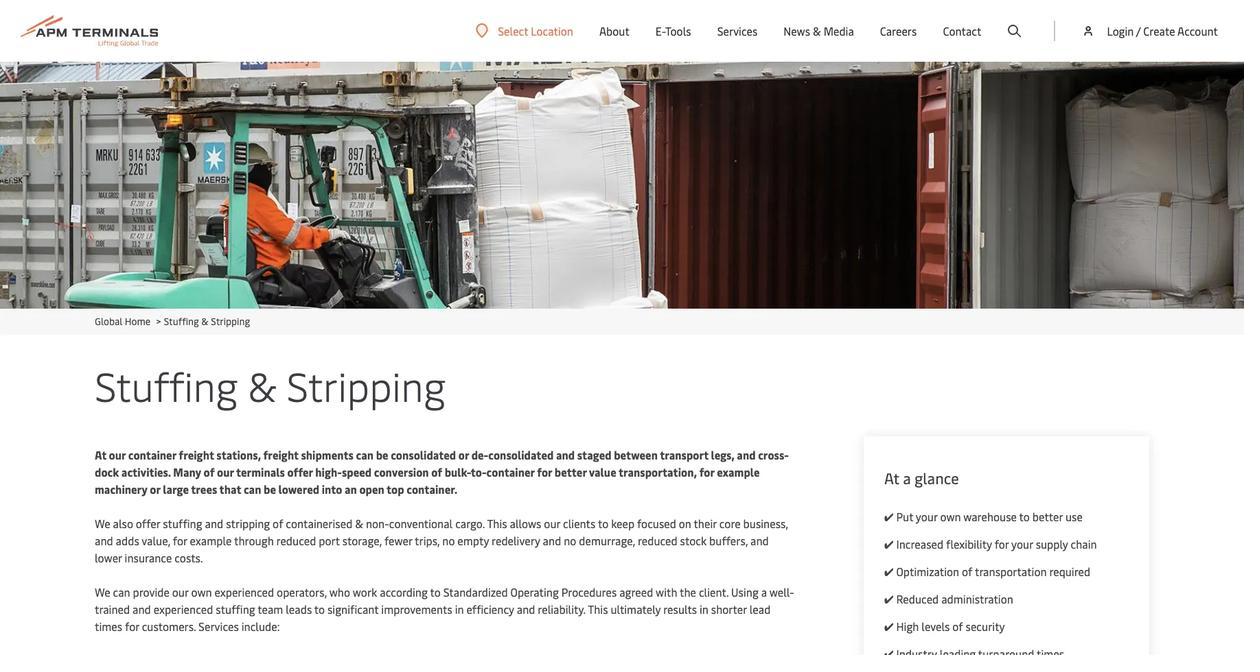 Task type: locate. For each thing, give the bounding box(es) containing it.
0 horizontal spatial stripping
[[211, 315, 250, 328]]

stuffing up value,
[[163, 517, 202, 532]]

we up trained
[[95, 585, 110, 600]]

shorter
[[711, 602, 747, 617]]

0 horizontal spatial be
[[264, 482, 276, 497]]

this inside the 'we can provide our own experienced operators, who work according to standardized operating procedures agreed with the client. using a well- trained and experienced stuffing team leads to significant improvements in efficiency and reliability. this ultimately results in shorter lead times for customers. services include:'
[[588, 602, 608, 617]]

levels
[[922, 620, 950, 635]]

login
[[1108, 23, 1134, 38]]

✔ left optimization
[[885, 565, 894, 580]]

offer up lowered
[[287, 465, 313, 480]]

1 horizontal spatial a
[[903, 468, 911, 489]]

1 horizontal spatial stuffing
[[216, 602, 255, 617]]

4 ✔ from the top
[[885, 592, 894, 607]]

1 vertical spatial offer
[[136, 517, 160, 532]]

1 vertical spatial can
[[244, 482, 261, 497]]

of up the through
[[273, 517, 283, 532]]

no down 'clients'
[[564, 534, 577, 549]]

0 horizontal spatial own
[[191, 585, 212, 600]]

offer inside we also offer stuffing and stripping of containerised & non-conventional cargo. this allows our clients to keep focused on their core business, and adds value, for example through reduced port storage, fewer trips, no empty redelivery and no demurrage, reduced stock buffers, and lower insurance costs.
[[136, 517, 160, 532]]

storage,
[[343, 534, 382, 549]]

can down terminals on the left bottom of the page
[[244, 482, 261, 497]]

to up the demurrage, at the bottom of page
[[598, 517, 609, 532]]

1 horizontal spatial in
[[700, 602, 709, 617]]

offer
[[287, 465, 313, 480], [136, 517, 160, 532]]

at up put
[[885, 468, 900, 489]]

0 vertical spatial stuffing
[[163, 517, 202, 532]]

bulk-
[[445, 465, 471, 480]]

freight up many
[[179, 448, 214, 463]]

1 horizontal spatial consolidated
[[489, 448, 554, 463]]

1 horizontal spatial reduced
[[638, 534, 678, 549]]

5 ✔ from the top
[[885, 620, 894, 635]]

adds
[[116, 534, 139, 549]]

we can provide our own experienced operators, who work according to standardized operating procedures agreed with the client. using a well- trained and experienced stuffing team leads to significant improvements in efficiency and reliability. this ultimately results in shorter lead times for customers. services include:
[[95, 585, 795, 635]]

or left de-
[[459, 448, 469, 463]]

our right the allows
[[544, 517, 561, 532]]

insurance
[[125, 551, 172, 566]]

we for we can provide our own experienced operators, who work according to standardized operating procedures agreed with the client. using a well- trained and experienced stuffing team leads to significant improvements in efficiency and reliability. this ultimately results in shorter lead times for customers. services include:
[[95, 585, 110, 600]]

in
[[455, 602, 464, 617], [700, 602, 709, 617]]

✔ for ✔ reduced administration
[[885, 592, 894, 607]]

1 freight from the left
[[179, 448, 214, 463]]

in down standardized
[[455, 602, 464, 617]]

0 horizontal spatial can
[[113, 585, 130, 600]]

container
[[128, 448, 176, 463], [487, 465, 535, 480]]

stripping stuffing image
[[0, 62, 1245, 309]]

this up redelivery
[[487, 517, 507, 532]]

no right 'trips,'
[[443, 534, 455, 549]]

1 vertical spatial this
[[588, 602, 608, 617]]

speed
[[342, 465, 372, 480]]

freight
[[179, 448, 214, 463], [263, 448, 299, 463]]

for up 'costs.'
[[173, 534, 187, 549]]

stuffing inside we also offer stuffing and stripping of containerised & non-conventional cargo. this allows our clients to keep focused on their core business, and adds value, for example through reduced port storage, fewer trips, no empty redelivery and no demurrage, reduced stock buffers, and lower insurance costs.
[[163, 517, 202, 532]]

2 horizontal spatial can
[[356, 448, 374, 463]]

login / create account link
[[1082, 0, 1219, 62]]

freight up terminals on the left bottom of the page
[[263, 448, 299, 463]]

to right the leads
[[314, 602, 325, 617]]

for
[[537, 465, 552, 480], [700, 465, 715, 480], [173, 534, 187, 549], [995, 537, 1009, 552], [125, 620, 139, 635]]

about
[[600, 23, 630, 38]]

0 vertical spatial can
[[356, 448, 374, 463]]

e-tools
[[656, 23, 691, 38]]

0 horizontal spatial freight
[[179, 448, 214, 463]]

1 horizontal spatial offer
[[287, 465, 313, 480]]

can up speed at the left bottom of the page
[[356, 448, 374, 463]]

agreed
[[620, 585, 653, 600]]

✔
[[885, 510, 894, 525], [885, 537, 894, 552], [885, 565, 894, 580], [885, 592, 894, 607], [885, 620, 894, 635]]

1 vertical spatial stripping
[[287, 359, 446, 413]]

stations,
[[217, 448, 261, 463]]

own down 'costs.'
[[191, 585, 212, 600]]

1 horizontal spatial freight
[[263, 448, 299, 463]]

costs.
[[175, 551, 203, 566]]

0 horizontal spatial better
[[555, 465, 587, 480]]

allows
[[510, 517, 542, 532]]

to up the improvements
[[430, 585, 441, 600]]

that
[[220, 482, 241, 497]]

2 in from the left
[[700, 602, 709, 617]]

your right put
[[916, 510, 938, 525]]

1 horizontal spatial stripping
[[287, 359, 446, 413]]

using
[[732, 585, 759, 600]]

our
[[109, 448, 126, 463], [217, 465, 234, 480], [544, 517, 561, 532], [172, 585, 189, 600]]

we left also
[[95, 517, 110, 532]]

reduced down focused
[[638, 534, 678, 549]]

select location
[[498, 23, 574, 38]]

&
[[813, 23, 821, 38], [201, 315, 209, 328], [248, 359, 277, 413], [355, 517, 363, 532]]

stuffing & stripping
[[95, 359, 446, 413]]

global
[[95, 315, 122, 328]]

✔ left increased
[[885, 537, 894, 552]]

0 horizontal spatial consolidated
[[391, 448, 456, 463]]

flexibility
[[947, 537, 992, 552]]

0 vertical spatial experienced
[[215, 585, 274, 600]]

✔ left high on the right bottom
[[885, 620, 894, 635]]

example down legs, on the right
[[717, 465, 760, 480]]

high
[[897, 620, 919, 635]]

0 vertical spatial this
[[487, 517, 507, 532]]

0 horizontal spatial at
[[95, 448, 106, 463]]

2 we from the top
[[95, 585, 110, 600]]

container up activities.
[[128, 448, 176, 463]]

redelivery
[[492, 534, 540, 549]]

experienced
[[215, 585, 274, 600], [154, 602, 213, 617]]

or down activities.
[[150, 482, 160, 497]]

0 vertical spatial example
[[717, 465, 760, 480]]

0 horizontal spatial stuffing
[[163, 517, 202, 532]]

1 horizontal spatial can
[[244, 482, 261, 497]]

0 vertical spatial your
[[916, 510, 938, 525]]

stuffing down global home > stuffing & stripping
[[95, 359, 238, 413]]

well-
[[770, 585, 795, 600]]

3 ✔ from the top
[[885, 565, 894, 580]]

services inside the 'we can provide our own experienced operators, who work according to standardized operating procedures agreed with the client. using a well- trained and experienced stuffing team leads to significant improvements in efficiency and reliability. this ultimately results in shorter lead times for customers. services include:'
[[199, 620, 239, 635]]

1 vertical spatial at
[[885, 468, 900, 489]]

1 horizontal spatial at
[[885, 468, 900, 489]]

✔ for ✔ high levels of security
[[885, 620, 894, 635]]

0 horizontal spatial container
[[128, 448, 176, 463]]

improvements
[[381, 602, 452, 617]]

own up flexibility
[[941, 510, 961, 525]]

0 horizontal spatial offer
[[136, 517, 160, 532]]

1 horizontal spatial container
[[487, 465, 535, 480]]

our up 'that'
[[217, 465, 234, 480]]

own
[[941, 510, 961, 525], [191, 585, 212, 600]]

we
[[95, 517, 110, 532], [95, 585, 110, 600]]

1 reduced from the left
[[276, 534, 316, 549]]

services
[[718, 23, 758, 38], [199, 620, 239, 635]]

stuffing up include:
[[216, 602, 255, 617]]

1 vertical spatial be
[[264, 482, 276, 497]]

ultimately
[[611, 602, 661, 617]]

a
[[903, 468, 911, 489], [762, 585, 767, 600]]

at up "dock"
[[95, 448, 106, 463]]

experienced up customers. at the bottom left
[[154, 602, 213, 617]]

at inside at our container freight stations, freight shipments can be consolidated or de-consolidated and staged between transport legs, and cross- dock activities. many of our terminals offer high-speed conversion of bulk-to-container for better value transportation, for example machinery or large trees that can be lowered into an open top container.
[[95, 448, 106, 463]]

services left include:
[[199, 620, 239, 635]]

cargo.
[[455, 517, 485, 532]]

your left supply
[[1012, 537, 1034, 552]]

0 vertical spatial better
[[555, 465, 587, 480]]

their
[[694, 517, 717, 532]]

use
[[1066, 510, 1083, 525]]

login / create account
[[1108, 23, 1219, 38]]

and down the business,
[[751, 534, 769, 549]]

this down procedures
[[588, 602, 608, 617]]

0 horizontal spatial your
[[916, 510, 938, 525]]

0 vertical spatial own
[[941, 510, 961, 525]]

0 horizontal spatial a
[[762, 585, 767, 600]]

for up the allows
[[537, 465, 552, 480]]

be up conversion in the left of the page
[[376, 448, 388, 463]]

0 vertical spatial services
[[718, 23, 758, 38]]

a up lead at the right of the page
[[762, 585, 767, 600]]

✔ for ✔ put your own warehouse to better use
[[885, 510, 894, 525]]

0 horizontal spatial example
[[190, 534, 232, 549]]

reduced down containerised
[[276, 534, 316, 549]]

about button
[[600, 0, 630, 62]]

stuffing inside the 'we can provide our own experienced operators, who work according to standardized operating procedures agreed with the client. using a well- trained and experienced stuffing team leads to significant improvements in efficiency and reliability. this ultimately results in shorter lead times for customers. services include:'
[[216, 602, 255, 617]]

1 vertical spatial example
[[190, 534, 232, 549]]

be down terminals on the left bottom of the page
[[264, 482, 276, 497]]

example up 'costs.'
[[190, 534, 232, 549]]

shipments
[[301, 448, 354, 463]]

0 horizontal spatial services
[[199, 620, 239, 635]]

can up trained
[[113, 585, 130, 600]]

1 vertical spatial own
[[191, 585, 212, 600]]

we inside we also offer stuffing and stripping of containerised & non-conventional cargo. this allows our clients to keep focused on their core business, and adds value, for example through reduced port storage, fewer trips, no empty redelivery and no demurrage, reduced stock buffers, and lower insurance costs.
[[95, 517, 110, 532]]

0 vertical spatial we
[[95, 517, 110, 532]]

1 vertical spatial we
[[95, 585, 110, 600]]

better down staged
[[555, 465, 587, 480]]

trees
[[191, 482, 217, 497]]

we also offer stuffing and stripping of containerised & non-conventional cargo. this allows our clients to keep focused on their core business, and adds value, for example through reduced port storage, fewer trips, no empty redelivery and no demurrage, reduced stock buffers, and lower insurance costs.
[[95, 517, 788, 566]]

✔ left put
[[885, 510, 894, 525]]

1 vertical spatial better
[[1033, 510, 1063, 525]]

operators,
[[277, 585, 327, 600]]

news & media button
[[784, 0, 854, 62]]

1 in from the left
[[455, 602, 464, 617]]

1 vertical spatial stuffing
[[95, 359, 238, 413]]

at
[[95, 448, 106, 463], [885, 468, 900, 489]]

of up container. in the bottom of the page
[[431, 465, 442, 480]]

0 vertical spatial at
[[95, 448, 106, 463]]

global home link
[[95, 315, 150, 328]]

at for at a glance
[[885, 468, 900, 489]]

1 vertical spatial experienced
[[154, 602, 213, 617]]

0 horizontal spatial in
[[455, 602, 464, 617]]

news & media
[[784, 23, 854, 38]]

2 ✔ from the top
[[885, 537, 894, 552]]

0 vertical spatial offer
[[287, 465, 313, 480]]

stuffing right >
[[164, 315, 199, 328]]

better
[[555, 465, 587, 480], [1033, 510, 1063, 525]]

select location button
[[476, 23, 574, 38]]

better inside at our container freight stations, freight shipments can be consolidated or de-consolidated and staged between transport legs, and cross- dock activities. many of our terminals offer high-speed conversion of bulk-to-container for better value transportation, for example machinery or large trees that can be lowered into an open top container.
[[555, 465, 587, 480]]

2 vertical spatial can
[[113, 585, 130, 600]]

0 horizontal spatial or
[[150, 482, 160, 497]]

in down client.
[[700, 602, 709, 617]]

1 ✔ from the top
[[885, 510, 894, 525]]

value,
[[142, 534, 170, 549]]

or
[[459, 448, 469, 463], [150, 482, 160, 497]]

a left glance on the right bottom of page
[[903, 468, 911, 489]]

2 no from the left
[[564, 534, 577, 549]]

offer up value,
[[136, 517, 160, 532]]

services right tools
[[718, 23, 758, 38]]

this
[[487, 517, 507, 532], [588, 602, 608, 617]]

we inside the 'we can provide our own experienced operators, who work according to standardized operating procedures agreed with the client. using a well- trained and experienced stuffing team leads to significant improvements in efficiency and reliability. this ultimately results in shorter lead times for customers. services include:'
[[95, 585, 110, 600]]

container down de-
[[487, 465, 535, 480]]

and up lower on the left
[[95, 534, 113, 549]]

1 horizontal spatial own
[[941, 510, 961, 525]]

better left use
[[1033, 510, 1063, 525]]

2 freight from the left
[[263, 448, 299, 463]]

be
[[376, 448, 388, 463], [264, 482, 276, 497]]

0 vertical spatial or
[[459, 448, 469, 463]]

1 vertical spatial your
[[1012, 537, 1034, 552]]

1 horizontal spatial example
[[717, 465, 760, 480]]

1 we from the top
[[95, 517, 110, 532]]

0 horizontal spatial this
[[487, 517, 507, 532]]

select
[[498, 23, 528, 38]]

>
[[156, 315, 161, 328]]

1 vertical spatial a
[[762, 585, 767, 600]]

stuffing
[[163, 517, 202, 532], [216, 602, 255, 617]]

0 vertical spatial be
[[376, 448, 388, 463]]

1 horizontal spatial your
[[1012, 537, 1034, 552]]

0 horizontal spatial reduced
[[276, 534, 316, 549]]

fewer
[[385, 534, 412, 549]]

0 horizontal spatial no
[[443, 534, 455, 549]]

experienced up team at the left of the page
[[215, 585, 274, 600]]

1 vertical spatial stuffing
[[216, 602, 255, 617]]

0 vertical spatial a
[[903, 468, 911, 489]]

1 vertical spatial services
[[199, 620, 239, 635]]

1 horizontal spatial this
[[588, 602, 608, 617]]

1 horizontal spatial no
[[564, 534, 577, 549]]

account
[[1178, 23, 1219, 38]]

open
[[360, 482, 385, 497]]

supply
[[1036, 537, 1069, 552]]

1 horizontal spatial better
[[1033, 510, 1063, 525]]

✔ left reduced
[[885, 592, 894, 607]]

who
[[329, 585, 350, 600]]

our right provide
[[172, 585, 189, 600]]

for right times
[[125, 620, 139, 635]]

activities.
[[121, 465, 171, 480]]



Task type: vqa. For each thing, say whether or not it's contained in the screenshot.
the well-
yes



Task type: describe. For each thing, give the bounding box(es) containing it.
security
[[966, 620, 1005, 635]]

with
[[656, 585, 678, 600]]

standardized
[[443, 585, 508, 600]]

0 vertical spatial container
[[128, 448, 176, 463]]

at for at our container freight stations, freight shipments can be consolidated or de-consolidated and staged between transport legs, and cross- dock activities. many of our terminals offer high-speed conversion of bulk-to-container for better value transportation, for example machinery or large trees that can be lowered into an open top container.
[[95, 448, 106, 463]]

provide
[[133, 585, 170, 600]]

✔ reduced administration
[[885, 592, 1014, 607]]

for inside we also offer stuffing and stripping of containerised & non-conventional cargo. this allows our clients to keep focused on their core business, and adds value, for example through reduced port storage, fewer trips, no empty redelivery and no demurrage, reduced stock buffers, and lower insurance costs.
[[173, 534, 187, 549]]

a inside the 'we can provide our own experienced operators, who work according to standardized operating procedures agreed with the client. using a well- trained and experienced stuffing team leads to significant improvements in efficiency and reliability. this ultimately results in shorter lead times for customers. services include:'
[[762, 585, 767, 600]]

and left staged
[[556, 448, 575, 463]]

can inside the 'we can provide our own experienced operators, who work according to standardized operating procedures agreed with the client. using a well- trained and experienced stuffing team leads to significant improvements in efficiency and reliability. this ultimately results in shorter lead times for customers. services include:'
[[113, 585, 130, 600]]

2 consolidated from the left
[[489, 448, 554, 463]]

to inside we also offer stuffing and stripping of containerised & non-conventional cargo. this allows our clients to keep focused on their core business, and adds value, for example through reduced port storage, fewer trips, no empty redelivery and no demurrage, reduced stock buffers, and lower insurance costs.
[[598, 517, 609, 532]]

the
[[680, 585, 697, 600]]

this inside we also offer stuffing and stripping of containerised & non-conventional cargo. this allows our clients to keep focused on their core business, and adds value, for example through reduced port storage, fewer trips, no empty redelivery and no demurrage, reduced stock buffers, and lower insurance costs.
[[487, 517, 507, 532]]

1 horizontal spatial be
[[376, 448, 388, 463]]

careers
[[880, 23, 917, 38]]

create
[[1144, 23, 1176, 38]]

keep
[[611, 517, 635, 532]]

de-
[[472, 448, 489, 463]]

and right redelivery
[[543, 534, 561, 549]]

results
[[664, 602, 697, 617]]

of up 'trees'
[[204, 465, 215, 480]]

of inside we also offer stuffing and stripping of containerised & non-conventional cargo. this allows our clients to keep focused on their core business, and adds value, for example through reduced port storage, fewer trips, no empty redelivery and no demurrage, reduced stock buffers, and lower insurance costs.
[[273, 517, 283, 532]]

procedures
[[562, 585, 617, 600]]

e-tools button
[[656, 0, 691, 62]]

at a glance
[[885, 468, 959, 489]]

we for we also offer stuffing and stripping of containerised & non-conventional cargo. this allows our clients to keep focused on their core business, and adds value, for example through reduced port storage, fewer trips, no empty redelivery and no demurrage, reduced stock buffers, and lower insurance costs.
[[95, 517, 110, 532]]

reliability.
[[538, 602, 586, 617]]

terminals
[[236, 465, 285, 480]]

careers button
[[880, 0, 917, 62]]

machinery
[[95, 482, 148, 497]]

non-
[[366, 517, 389, 532]]

own inside the 'we can provide our own experienced operators, who work according to standardized operating procedures agreed with the client. using a well- trained and experienced stuffing team leads to significant improvements in efficiency and reliability. this ultimately results in shorter lead times for customers. services include:'
[[191, 585, 212, 600]]

✔ optimization of transportation required
[[885, 565, 1091, 580]]

between
[[614, 448, 658, 463]]

✔ for ✔ increased flexibility for your supply chain
[[885, 537, 894, 552]]

and down provide
[[133, 602, 151, 617]]

stock
[[680, 534, 707, 549]]

through
[[234, 534, 274, 549]]

lower
[[95, 551, 122, 566]]

top
[[387, 482, 404, 497]]

trips,
[[415, 534, 440, 549]]

buffers,
[[710, 534, 748, 549]]

dock
[[95, 465, 119, 480]]

staged
[[577, 448, 612, 463]]

1 horizontal spatial or
[[459, 448, 469, 463]]

reduced
[[897, 592, 939, 607]]

to right warehouse
[[1020, 510, 1030, 525]]

1 consolidated from the left
[[391, 448, 456, 463]]

optimization
[[897, 565, 960, 580]]

services button
[[718, 0, 758, 62]]

conversion
[[374, 465, 429, 480]]

tools
[[666, 23, 691, 38]]

according
[[380, 585, 428, 600]]

offer inside at our container freight stations, freight shipments can be consolidated or de-consolidated and staged between transport legs, and cross- dock activities. many of our terminals offer high-speed conversion of bulk-to-container for better value transportation, for example machinery or large trees that can be lowered into an open top container.
[[287, 465, 313, 480]]

an
[[345, 482, 357, 497]]

example inside at our container freight stations, freight shipments can be consolidated or de-consolidated and staged between transport legs, and cross- dock activities. many of our terminals offer high-speed conversion of bulk-to-container for better value transportation, for example machinery or large trees that can be lowered into an open top container.
[[717, 465, 760, 480]]

✔ for ✔ optimization of transportation required
[[885, 565, 894, 580]]

and down the operating
[[517, 602, 535, 617]]

also
[[113, 517, 133, 532]]

empty
[[458, 534, 489, 549]]

our inside we also offer stuffing and stripping of containerised & non-conventional cargo. this allows our clients to keep focused on their core business, and adds value, for example through reduced port storage, fewer trips, no empty redelivery and no demurrage, reduced stock buffers, and lower insurance costs.
[[544, 517, 561, 532]]

on
[[679, 517, 692, 532]]

e-
[[656, 23, 666, 38]]

✔ high levels of security
[[885, 620, 1005, 635]]

core
[[720, 517, 741, 532]]

of right levels
[[953, 620, 963, 635]]

0 vertical spatial stuffing
[[164, 315, 199, 328]]

& inside news & media dropdown button
[[813, 23, 821, 38]]

0 horizontal spatial experienced
[[154, 602, 213, 617]]

1 horizontal spatial services
[[718, 23, 758, 38]]

& inside we also offer stuffing and stripping of containerised & non-conventional cargo. this allows our clients to keep focused on their core business, and adds value, for example through reduced port storage, fewer trips, no empty redelivery and no demurrage, reduced stock buffers, and lower insurance costs.
[[355, 517, 363, 532]]

media
[[824, 23, 854, 38]]

for up transportation
[[995, 537, 1009, 552]]

required
[[1050, 565, 1091, 580]]

put
[[897, 510, 914, 525]]

efficiency
[[467, 602, 514, 617]]

1 no from the left
[[443, 534, 455, 549]]

1 vertical spatial container
[[487, 465, 535, 480]]

our up "dock"
[[109, 448, 126, 463]]

to-
[[471, 465, 487, 480]]

contact
[[943, 23, 982, 38]]

into
[[322, 482, 342, 497]]

for inside the 'we can provide our own experienced operators, who work according to standardized operating procedures agreed with the client. using a well- trained and experienced stuffing team leads to significant improvements in efficiency and reliability. this ultimately results in shorter lead times for customers. services include:'
[[125, 620, 139, 635]]

demurrage,
[[579, 534, 635, 549]]

administration
[[942, 592, 1014, 607]]

high-
[[315, 465, 342, 480]]

customers.
[[142, 620, 196, 635]]

0 vertical spatial stripping
[[211, 315, 250, 328]]

trained
[[95, 602, 130, 617]]

transportation,
[[619, 465, 697, 480]]

1 vertical spatial or
[[150, 482, 160, 497]]

of down flexibility
[[962, 565, 973, 580]]

stripping
[[226, 517, 270, 532]]

for down legs, on the right
[[700, 465, 715, 480]]

many
[[173, 465, 201, 480]]

lowered
[[279, 482, 319, 497]]

1 horizontal spatial experienced
[[215, 585, 274, 600]]

and left stripping
[[205, 517, 223, 532]]

port
[[319, 534, 340, 549]]

transport
[[660, 448, 709, 463]]

and right legs, on the right
[[737, 448, 756, 463]]

focused
[[637, 517, 676, 532]]

at our container freight stations, freight shipments can be consolidated or de-consolidated and staged between transport legs, and cross- dock activities. many of our terminals offer high-speed conversion of bulk-to-container for better value transportation, for example machinery or large trees that can be lowered into an open top container.
[[95, 448, 789, 497]]

operating
[[511, 585, 559, 600]]

cross-
[[758, 448, 789, 463]]

work
[[353, 585, 377, 600]]

2 reduced from the left
[[638, 534, 678, 549]]

container.
[[407, 482, 458, 497]]

clients
[[563, 517, 596, 532]]

global home > stuffing & stripping
[[95, 315, 250, 328]]

value
[[589, 465, 617, 480]]

example inside we also offer stuffing and stripping of containerised & non-conventional cargo. this allows our clients to keep focused on their core business, and adds value, for example through reduced port storage, fewer trips, no empty redelivery and no demurrage, reduced stock buffers, and lower insurance costs.
[[190, 534, 232, 549]]

our inside the 'we can provide our own experienced operators, who work according to standardized operating procedures agreed with the client. using a well- trained and experienced stuffing team leads to significant improvements in efficiency and reliability. this ultimately results in shorter lead times for customers. services include:'
[[172, 585, 189, 600]]

client.
[[699, 585, 729, 600]]

conventional
[[389, 517, 453, 532]]

times
[[95, 620, 122, 635]]

include:
[[242, 620, 280, 635]]

transportation
[[975, 565, 1047, 580]]

✔ increased flexibility for your supply chain
[[885, 537, 1097, 552]]

team
[[258, 602, 283, 617]]



